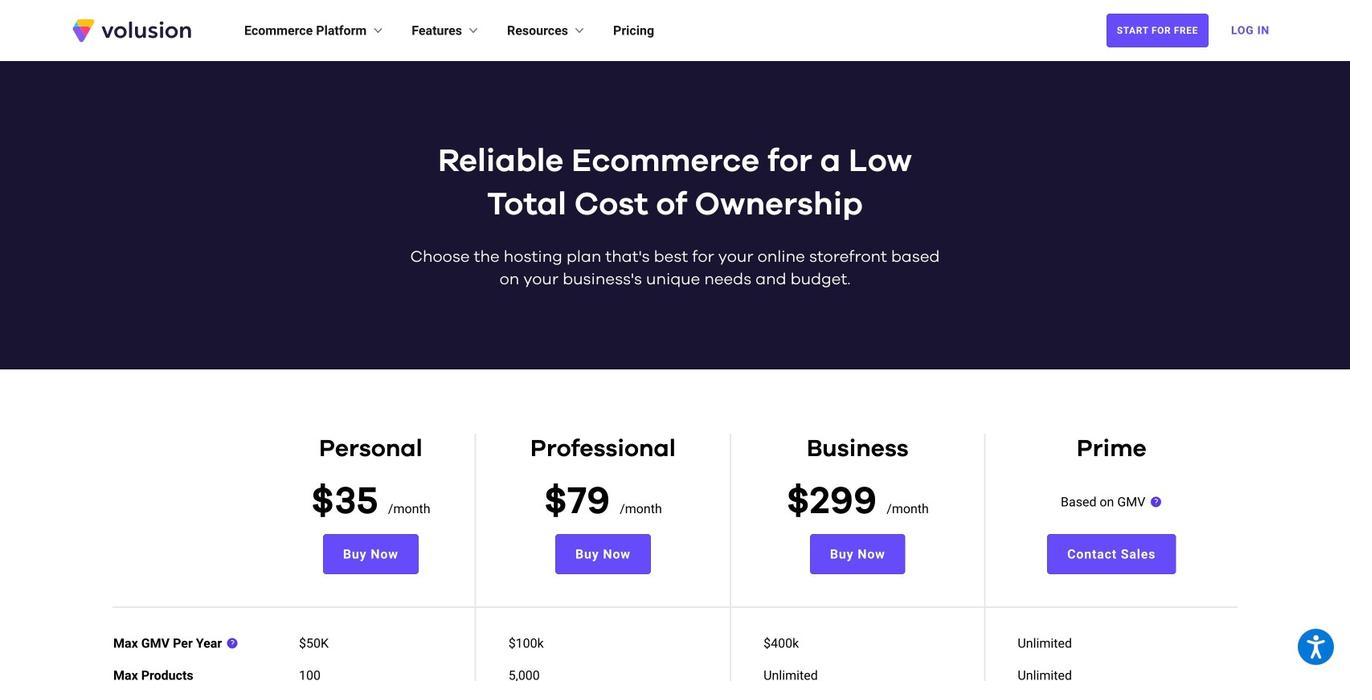 Task type: describe. For each thing, give the bounding box(es) containing it.
open accessibe: accessibility options, statement and help image
[[1308, 636, 1326, 659]]



Task type: vqa. For each thing, say whether or not it's contained in the screenshot.
Open accessiBe: accessibility options, statement and help image
yes



